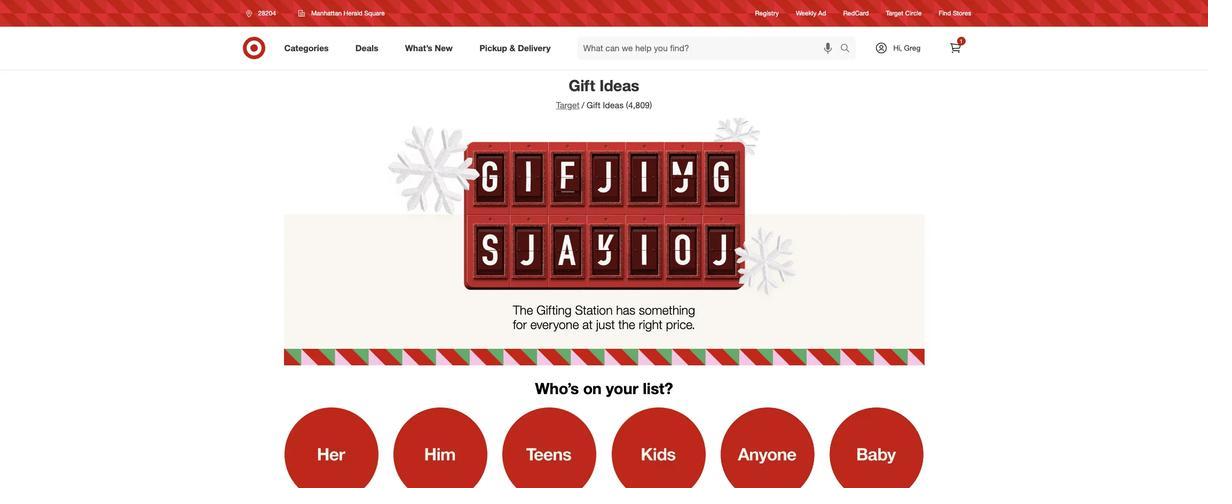 Task type: locate. For each thing, give the bounding box(es) containing it.
target link
[[556, 100, 579, 111]]

gift up /
[[569, 76, 595, 95]]

pickup
[[479, 42, 507, 53]]

has
[[616, 303, 635, 318]]

gift right /
[[587, 100, 600, 111]]

what's
[[405, 42, 432, 53]]

target left /
[[556, 100, 579, 111]]

the gifting station has something for everyone at just the right price.
[[513, 303, 695, 332]]

target inside gift ideas target / gift ideas (4,809)
[[556, 100, 579, 111]]

1 vertical spatial ideas
[[603, 100, 624, 111]]

search button
[[835, 36, 861, 62]]

gift
[[569, 76, 595, 95], [587, 100, 600, 111]]

greg
[[904, 43, 921, 52]]

/
[[582, 100, 584, 111]]

target left circle
[[886, 9, 903, 17]]

circle
[[905, 9, 922, 17]]

redcard link
[[843, 9, 869, 18]]

1 vertical spatial target
[[556, 100, 579, 111]]

stores
[[953, 9, 971, 17]]

1 link
[[944, 36, 967, 60]]

1 horizontal spatial target
[[886, 9, 903, 17]]

target circle link
[[886, 9, 922, 18]]

ideas left '(4,809)'
[[603, 100, 624, 111]]

0 vertical spatial target
[[886, 9, 903, 17]]

something
[[639, 303, 695, 318]]

hi,
[[893, 43, 902, 52]]

weekly ad link
[[796, 9, 826, 18]]

on
[[583, 379, 602, 398]]

the
[[618, 317, 635, 332]]

0 horizontal spatial target
[[556, 100, 579, 111]]

1
[[960, 38, 963, 44]]

gift ideas target / gift ideas (4,809)
[[556, 76, 652, 111]]

1 vertical spatial gift
[[587, 100, 600, 111]]

target
[[886, 9, 903, 17], [556, 100, 579, 111]]

registry
[[755, 9, 779, 17]]

find
[[939, 9, 951, 17]]

redcard
[[843, 9, 869, 17]]

weekly
[[796, 9, 816, 17]]

ideas
[[600, 76, 639, 95], [603, 100, 624, 111]]

just
[[596, 317, 615, 332]]

categories
[[284, 42, 329, 53]]

ideas up '(4,809)'
[[600, 76, 639, 95]]

the
[[513, 303, 533, 318]]



Task type: vqa. For each thing, say whether or not it's contained in the screenshot.
, at bottom
no



Task type: describe. For each thing, give the bounding box(es) containing it.
find stores
[[939, 9, 971, 17]]

what's new link
[[396, 36, 466, 60]]

pickup & delivery link
[[470, 36, 564, 60]]

for
[[513, 317, 527, 332]]

station
[[575, 303, 613, 318]]

right
[[639, 317, 663, 332]]

herald
[[344, 9, 362, 17]]

categories link
[[275, 36, 342, 60]]

deals
[[355, 42, 378, 53]]

target circle
[[886, 9, 922, 17]]

list?
[[643, 379, 673, 398]]

&
[[510, 42, 515, 53]]

hi, greg
[[893, 43, 921, 52]]

who's on your list?
[[535, 379, 673, 398]]

deals link
[[346, 36, 392, 60]]

(4,809)
[[626, 100, 652, 111]]

price.
[[666, 317, 695, 332]]

who's
[[535, 379, 579, 398]]

28204
[[258, 9, 276, 17]]

new
[[435, 42, 453, 53]]

0 vertical spatial ideas
[[600, 76, 639, 95]]

at
[[582, 317, 593, 332]]

manhattan
[[311, 9, 342, 17]]

ad
[[818, 9, 826, 17]]

everyone
[[530, 317, 579, 332]]

weekly ad
[[796, 9, 826, 17]]

gifting
[[537, 303, 572, 318]]

square
[[364, 9, 385, 17]]

what's new
[[405, 42, 453, 53]]

28204 button
[[239, 4, 287, 23]]

pickup & delivery
[[479, 42, 551, 53]]

registry link
[[755, 9, 779, 18]]

0 vertical spatial gift
[[569, 76, 595, 95]]

What can we help you find? suggestions appear below search field
[[577, 36, 843, 60]]

search
[[835, 44, 861, 54]]

find stores link
[[939, 9, 971, 18]]

manhattan herald square button
[[291, 4, 392, 23]]

your
[[606, 379, 639, 398]]

delivery
[[518, 42, 551, 53]]

manhattan herald square
[[311, 9, 385, 17]]



